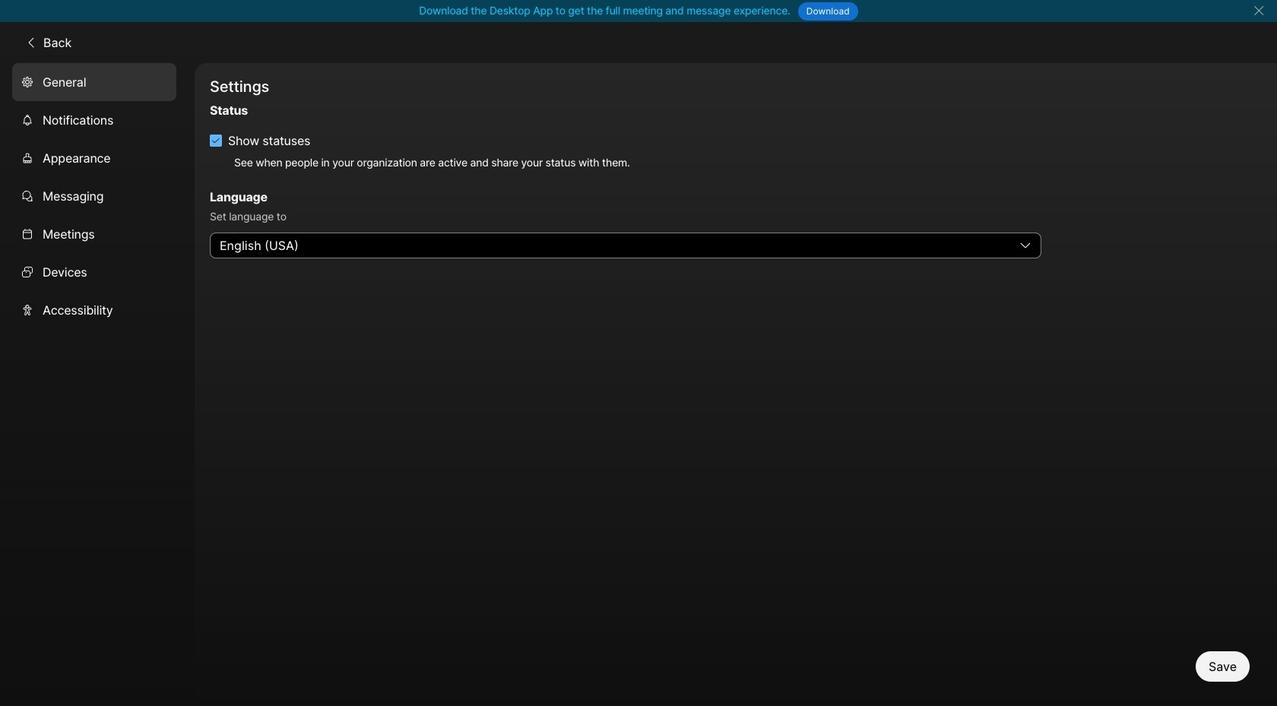 Task type: describe. For each thing, give the bounding box(es) containing it.
settings navigation
[[0, 63, 195, 707]]

appearance tab
[[12, 139, 176, 177]]

meetings tab
[[12, 215, 176, 253]]

general tab
[[12, 63, 176, 101]]

cancel_16 image
[[1254, 5, 1266, 17]]



Task type: vqa. For each thing, say whether or not it's contained in the screenshot.
Notifications Tab
yes



Task type: locate. For each thing, give the bounding box(es) containing it.
accessibility tab
[[12, 291, 176, 329]]

devices tab
[[12, 253, 176, 291]]

messaging tab
[[12, 177, 176, 215]]

notifications tab
[[12, 101, 176, 139]]



